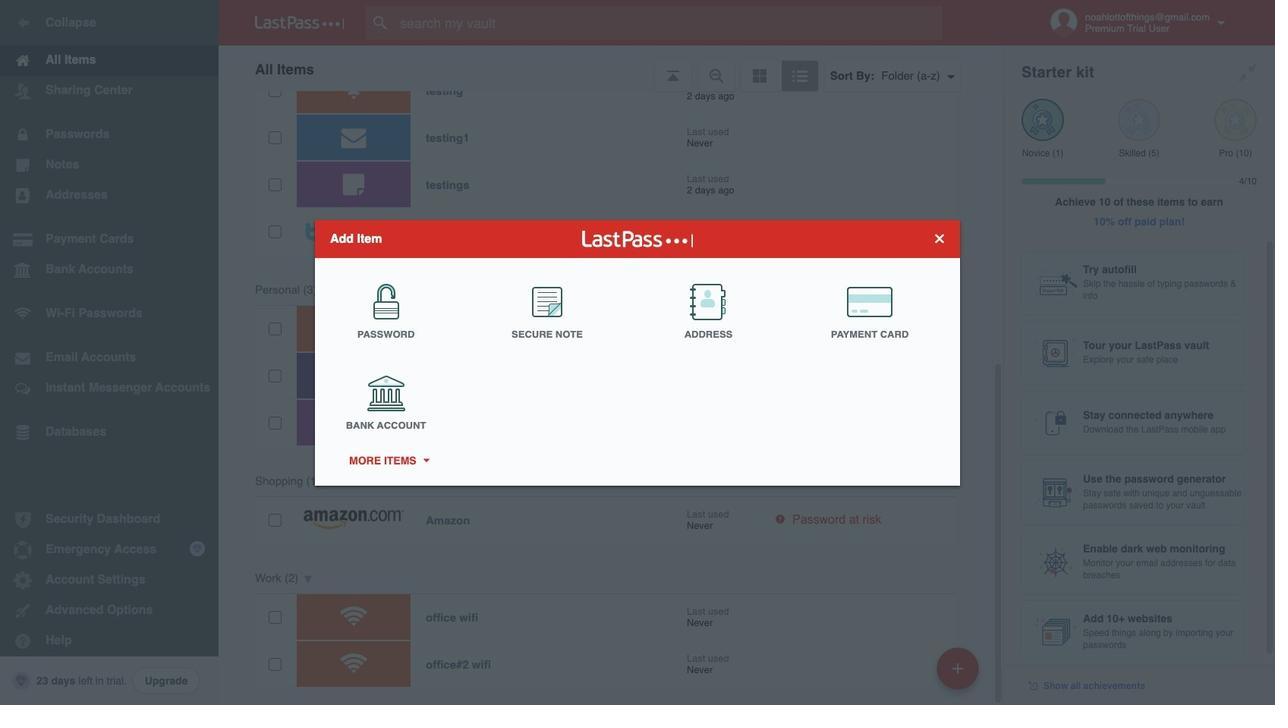 Task type: locate. For each thing, give the bounding box(es) containing it.
dialog
[[315, 220, 960, 485]]

search my vault text field
[[366, 6, 972, 39]]



Task type: vqa. For each thing, say whether or not it's contained in the screenshot.
caret right image
yes



Task type: describe. For each thing, give the bounding box(es) containing it.
lastpass image
[[255, 16, 345, 30]]

caret right image
[[421, 458, 431, 462]]

main navigation navigation
[[0, 0, 219, 705]]

new item navigation
[[931, 643, 988, 705]]

Search search field
[[366, 6, 972, 39]]

vault options navigation
[[219, 46, 1003, 91]]

new item image
[[952, 663, 963, 674]]



